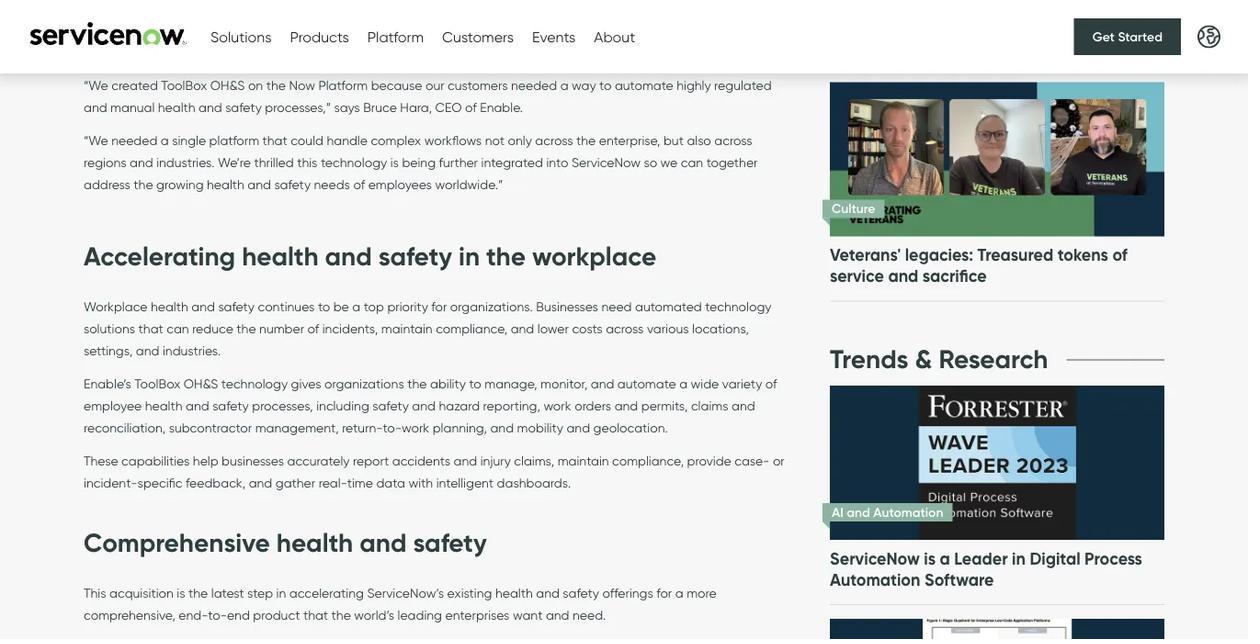 Task type: vqa. For each thing, say whether or not it's contained in the screenshot.
Go to ServiceNow account icon
no



Task type: locate. For each thing, give the bounding box(es) containing it.
1 vertical spatial to
[[318, 299, 330, 314]]

0 vertical spatial is
[[390, 155, 399, 170]]

to inside enable's toolbox oh&s technology gives organizations the ability to manage, monitor, and automate a wide variety of employee health and safety processes, including safety and hazard reporting, work orders and permits, claims and reconciliation, subcontractor management, return-to-work planning, and mobility and geolocation.
[[469, 376, 481, 391]]

1 horizontal spatial &
[[1105, 12, 1116, 32]]

2 horizontal spatial is
[[924, 549, 936, 569]]

work down monitor,
[[544, 398, 571, 413]]

2 horizontal spatial across
[[714, 133, 752, 148]]

1 vertical spatial automation
[[830, 570, 920, 591]]

platform up 'because'
[[367, 28, 424, 46]]

automate left highly
[[615, 78, 673, 93]]

and up toolbox
[[136, 343, 159, 358]]

of inside "we created toolbox oh&s on the now platform because our customers needed a way to automate highly regulated and manual health and safety processes," says bruce hara, ceo of enable.
[[465, 100, 477, 115]]

help
[[193, 453, 218, 469]]

and down orders
[[567, 420, 590, 435]]

customers
[[442, 28, 514, 46]]

need.
[[573, 608, 606, 623]]

0 horizontal spatial needed
[[111, 133, 157, 148]]

1 vertical spatial is
[[924, 549, 936, 569]]

1 horizontal spatial in
[[459, 240, 480, 272]]

0 vertical spatial can
[[681, 155, 703, 170]]

0 vertical spatial automate
[[615, 78, 673, 93]]

costs
[[572, 321, 603, 336]]

is inside servicenow is a leader in digital process automation software
[[924, 549, 936, 569]]

hazard
[[439, 398, 480, 413]]

0 vertical spatial technology
[[321, 155, 387, 170]]

0 vertical spatial that
[[262, 133, 287, 148]]

accelerating
[[84, 240, 235, 272]]

a left way
[[560, 78, 569, 93]]

orders
[[575, 398, 611, 413]]

with inside these capabilities help businesses accurately report accidents and injury claims, maintain compliance, provide case- or incident-specific feedback, and gather real-time data with intelligent dashboards.
[[408, 475, 433, 491]]

health down created toolbox
[[158, 100, 195, 115]]

1 vertical spatial in
[[1012, 549, 1026, 569]]

of right variety
[[765, 376, 777, 391]]

compliance,
[[436, 321, 507, 336], [612, 453, 684, 469]]

so
[[644, 155, 657, 170]]

in
[[459, 240, 480, 272], [1012, 549, 1026, 569], [276, 586, 286, 601]]

1 horizontal spatial can
[[681, 155, 703, 170]]

2 vertical spatial to
[[469, 376, 481, 391]]

health inside "we created toolbox oh&s on the now platform because our customers needed a way to automate highly regulated and manual health and safety processes," says bruce hara, ceo of enable.
[[158, 100, 195, 115]]

a right be
[[352, 299, 360, 314]]

events
[[532, 28, 576, 46]]

1 vertical spatial needed
[[111, 133, 157, 148]]

& inside modernizing itsm with itil 4: cmdb & service configuration management
[[1105, 12, 1116, 32]]

veterans' legacies: treasured tokens of service and sacrifice
[[830, 245, 1127, 287]]

could
[[291, 133, 323, 148]]

industries.
[[156, 155, 215, 170], [163, 343, 221, 358]]

to- down latest
[[208, 608, 227, 623]]

platform up says
[[318, 78, 368, 93]]

for inside the this acquisition is the latest step in accelerating servicenow's existing health and safety offerings for a more comprehensive, end-to-end product that the world's leading enterprises want and need.
[[657, 586, 672, 601]]

with inside modernizing itsm with itil 4: cmdb & service configuration management
[[969, 12, 1001, 32]]

0 vertical spatial to
[[599, 78, 612, 93]]

our
[[425, 78, 444, 93]]

and up single at the top left of the page
[[199, 100, 222, 115]]

injury
[[480, 453, 511, 469]]

technology down handle
[[321, 155, 387, 170]]

and up want
[[536, 586, 560, 601]]

industries. inside "we needed a single platform that could handle complex workflows not only across the enterprise, but also across regions and industries. we're thrilled this technology is being further integrated into servicenow so we can together address the growing health and safety needs of employees worldwide."
[[156, 155, 215, 170]]

1 horizontal spatial to
[[469, 376, 481, 391]]

0 horizontal spatial that
[[138, 321, 163, 336]]

for
[[431, 299, 447, 314], [657, 586, 672, 601]]

specific
[[137, 475, 182, 491]]

across up into
[[535, 133, 573, 148]]

and down legacies:
[[888, 266, 918, 287]]

automate up 'permits,'
[[617, 376, 676, 391]]

oh&s for safety
[[184, 376, 218, 391]]

needs
[[314, 177, 350, 192]]

businesses
[[536, 299, 598, 314]]

2 vertical spatial technology
[[221, 376, 288, 391]]

2 horizontal spatial that
[[303, 608, 328, 623]]

technology up locations,
[[705, 299, 772, 314]]

safety up reduce
[[218, 299, 255, 314]]

top
[[364, 299, 384, 314]]

and up the subcontractor
[[186, 398, 209, 413]]

0 vertical spatial work
[[544, 398, 571, 413]]

across down need
[[606, 321, 644, 336]]

the left the ability
[[407, 376, 427, 391]]

0 vertical spatial in
[[459, 240, 480, 272]]

safety inside "we created toolbox oh&s on the now platform because our customers needed a way to automate highly regulated and manual health and safety processes," says bruce hara, ceo of enable.
[[225, 100, 262, 115]]

or
[[773, 453, 785, 469]]

these
[[84, 453, 118, 469]]

0 horizontal spatial work
[[402, 420, 429, 435]]

servicenow inside "we needed a single platform that could handle complex workflows not only across the enterprise, but also across regions and industries. we're thrilled this technology is being further integrated into servicenow so we can together address the growing health and safety needs of employees worldwide."
[[572, 155, 641, 170]]

servicenow down enterprise,
[[572, 155, 641, 170]]

health down accelerating at top left
[[151, 299, 188, 314]]

a left single at the top left of the page
[[161, 133, 169, 148]]

0 horizontal spatial maintain
[[381, 321, 433, 336]]

that down accelerating
[[303, 608, 328, 623]]

0 vertical spatial servicenow
[[572, 155, 641, 170]]

0 horizontal spatial in
[[276, 586, 286, 601]]

1 vertical spatial oh&s
[[184, 376, 218, 391]]

1 horizontal spatial with
[[969, 12, 1001, 32]]

compliance, inside workplace health and safety continues to be a top priority for organizations. businesses need automated technology solutions that can reduce the number of incidents, maintain compliance, and lower costs across various locations, settings, and industries.
[[436, 321, 507, 336]]

oh&s inside "we created toolbox oh&s on the now platform because our customers needed a way to automate highly regulated and manual health and safety processes," says bruce hara, ceo of enable.
[[210, 78, 245, 93]]

organizations
[[324, 376, 404, 391]]

health up want
[[495, 586, 533, 601]]

that up thrilled
[[262, 133, 287, 148]]

1 vertical spatial servicenow
[[830, 549, 920, 569]]

the right on
[[266, 78, 286, 93]]

0 horizontal spatial &
[[915, 343, 932, 376]]

oh&s for and
[[210, 78, 245, 93]]

because
[[371, 78, 422, 93]]

safety up need.
[[563, 586, 599, 601]]

0 vertical spatial service
[[830, 33, 884, 54]]

0 horizontal spatial technology
[[221, 376, 288, 391]]

"we for "we needed a single platform that could handle complex workflows not only across the enterprise, but also across regions and industries. we're thrilled this technology is being further integrated into servicenow so we can together address the growing health and safety needs of employees worldwide."
[[84, 133, 108, 148]]

0 horizontal spatial servicenow
[[572, 155, 641, 170]]

variety
[[722, 376, 762, 391]]

1 vertical spatial service
[[830, 266, 884, 287]]

trends & research
[[830, 343, 1048, 376]]

1 vertical spatial can
[[167, 321, 189, 336]]

"we left created toolbox
[[84, 78, 108, 93]]

with left itil
[[969, 12, 1001, 32]]

0 vertical spatial maintain
[[381, 321, 433, 336]]

2 service from the top
[[830, 266, 884, 287]]

can left reduce
[[167, 321, 189, 336]]

1 vertical spatial work
[[402, 420, 429, 435]]

product
[[253, 608, 300, 623]]

workplace
[[84, 299, 147, 314]]

safety
[[225, 100, 262, 115], [274, 177, 311, 192], [378, 240, 452, 272], [218, 299, 255, 314], [212, 398, 249, 413], [372, 398, 409, 413], [413, 527, 487, 560], [563, 586, 599, 601]]

"we inside "we needed a single platform that could handle complex workflows not only across the enterprise, but also across regions and industries. we're thrilled this technology is being further integrated into servicenow so we can together address the growing health and safety needs of employees worldwide."
[[84, 133, 108, 148]]

can
[[681, 155, 703, 170], [167, 321, 189, 336]]

health up continues
[[242, 240, 319, 272]]

2 horizontal spatial to
[[599, 78, 612, 93]]

accelerating health and safety in the workplace
[[84, 240, 656, 272]]

want
[[513, 608, 543, 623]]

a left 'more'
[[675, 586, 683, 601]]

0 vertical spatial compliance,
[[436, 321, 507, 336]]

and up reduce
[[191, 299, 215, 314]]

reconciliation,
[[84, 420, 166, 435]]

leading
[[398, 608, 442, 623]]

be
[[333, 299, 349, 314]]

a up software
[[940, 549, 950, 569]]

automation right "ai"
[[873, 505, 943, 521]]

cmdb
[[1054, 12, 1101, 32]]

a inside "we created toolbox oh&s on the now platform because our customers needed a way to automate highly regulated and manual health and safety processes," says bruce hara, ceo of enable.
[[560, 78, 569, 93]]

needed down manual
[[111, 133, 157, 148]]

legacies:
[[905, 245, 973, 266]]

compliance, down organizations.
[[436, 321, 507, 336]]

comprehensive health and safety
[[84, 527, 487, 560]]

capabilities
[[121, 453, 190, 469]]

safety down this
[[274, 177, 311, 192]]

1 vertical spatial compliance,
[[612, 453, 684, 469]]

safety up the subcontractor
[[212, 398, 249, 413]]

is inside "we needed a single platform that could handle complex workflows not only across the enterprise, but also across regions and industries. we're thrilled this technology is being further integrated into servicenow so we can together address the growing health and safety needs of employees worldwide."
[[390, 155, 399, 170]]

and up be
[[325, 240, 372, 272]]

the left enterprise,
[[576, 133, 596, 148]]

needed inside "we created toolbox oh&s on the now platform because our customers needed a way to automate highly regulated and manual health and safety processes," says bruce hara, ceo of enable.
[[511, 78, 557, 93]]

regions
[[84, 155, 126, 170]]

report
[[353, 453, 389, 469]]

1 horizontal spatial is
[[390, 155, 399, 170]]

0 horizontal spatial for
[[431, 299, 447, 314]]

health down 'we're'
[[207, 177, 244, 192]]

1 horizontal spatial servicenow
[[830, 549, 920, 569]]

of right "number"
[[307, 321, 319, 336]]

0 vertical spatial "we
[[84, 78, 108, 93]]

manage,
[[485, 376, 537, 391]]

ceo
[[435, 100, 462, 115]]

in right step
[[276, 586, 286, 601]]

0 horizontal spatial is
[[177, 586, 185, 601]]

automation down ai and automation
[[830, 570, 920, 591]]

1 vertical spatial to-
[[208, 608, 227, 623]]

1 service from the top
[[830, 33, 884, 54]]

solutions button
[[210, 28, 272, 46]]

the inside workplace health and safety continues to be a top priority for organizations. businesses need automated technology solutions that can reduce the number of incidents, maintain compliance, and lower costs across various locations, settings, and industries.
[[237, 321, 256, 336]]

a inside "we needed a single platform that could handle complex workflows not only across the enterprise, but also across regions and industries. we're thrilled this technology is being further integrated into servicenow so we can together address the growing health and safety needs of employees worldwide."
[[161, 133, 169, 148]]

mobility
[[517, 420, 563, 435]]

0 vertical spatial industries.
[[156, 155, 215, 170]]

service down modernizing
[[830, 33, 884, 54]]

1 vertical spatial platform
[[318, 78, 368, 93]]

hara,
[[400, 100, 432, 115]]

processes,
[[252, 398, 313, 413]]

1 vertical spatial automate
[[617, 376, 676, 391]]

industries. down single at the top left of the page
[[156, 155, 215, 170]]

automate inside "we created toolbox oh&s on the now platform because our customers needed a way to automate highly regulated and manual health and safety processes," says bruce hara, ceo of enable.
[[615, 78, 673, 93]]

and
[[84, 100, 107, 115], [199, 100, 222, 115], [130, 155, 153, 170], [248, 177, 271, 192], [325, 240, 372, 272], [888, 266, 918, 287], [191, 299, 215, 314], [511, 321, 534, 336], [136, 343, 159, 358], [591, 376, 614, 391], [186, 398, 209, 413], [412, 398, 436, 413], [615, 398, 638, 413], [732, 398, 755, 413], [490, 420, 514, 435], [567, 420, 590, 435], [454, 453, 477, 469], [249, 475, 272, 491], [847, 505, 870, 521], [360, 527, 407, 560], [536, 586, 560, 601], [546, 608, 569, 623]]

solutions
[[84, 321, 135, 336]]

for right offerings
[[657, 586, 672, 601]]

to right way
[[599, 78, 612, 93]]

technology up processes,
[[221, 376, 288, 391]]

complex
[[371, 133, 421, 148]]

0 vertical spatial &
[[1105, 12, 1116, 32]]

real-
[[319, 475, 347, 491]]

2 "we from the top
[[84, 133, 108, 148]]

enable's
[[84, 376, 131, 391]]

to inside workplace health and safety continues to be a top priority for organizations. businesses need automated technology solutions that can reduce the number of incidents, maintain compliance, and lower costs across various locations, settings, and industries.
[[318, 299, 330, 314]]

safety up existing
[[413, 527, 487, 560]]

1 vertical spatial that
[[138, 321, 163, 336]]

and down thrilled
[[248, 177, 271, 192]]

ai and automation
[[832, 505, 943, 521]]

2 vertical spatial that
[[303, 608, 328, 623]]

with
[[969, 12, 1001, 32], [408, 475, 433, 491]]

accelerating
[[289, 586, 364, 601]]

0 vertical spatial to-
[[383, 420, 402, 435]]

that
[[262, 133, 287, 148], [138, 321, 163, 336], [303, 608, 328, 623]]

is down complex
[[390, 155, 399, 170]]

1 horizontal spatial across
[[606, 321, 644, 336]]

itil
[[1006, 12, 1031, 32]]

0 horizontal spatial with
[[408, 475, 433, 491]]

the right reduce
[[237, 321, 256, 336]]

"we inside "we created toolbox oh&s on the now platform because our customers needed a way to automate highly regulated and manual health and safety processes," says bruce hara, ceo of enable.
[[84, 78, 108, 93]]

in up organizations.
[[459, 240, 480, 272]]

0 horizontal spatial can
[[167, 321, 189, 336]]

1 vertical spatial maintain
[[558, 453, 609, 469]]

1 vertical spatial with
[[408, 475, 433, 491]]

that right solutions on the bottom left of the page
[[138, 321, 163, 336]]

and down businesses
[[249, 475, 272, 491]]

1 horizontal spatial maintain
[[558, 453, 609, 469]]

servicenow down ai and automation
[[830, 549, 920, 569]]

platform
[[367, 28, 424, 46], [318, 78, 368, 93]]

products
[[290, 28, 349, 46]]

2 horizontal spatial in
[[1012, 549, 1026, 569]]

technology
[[321, 155, 387, 170], [705, 299, 772, 314], [221, 376, 288, 391]]

maintain down priority
[[381, 321, 433, 336]]

compliance, inside these capabilities help businesses accurately report accidents and injury claims, maintain compliance, provide case- or incident-specific feedback, and gather real-time data with intelligent dashboards.
[[612, 453, 684, 469]]

1 horizontal spatial needed
[[511, 78, 557, 93]]

1 horizontal spatial work
[[544, 398, 571, 413]]

of right tokens
[[1112, 245, 1127, 266]]

started
[[1118, 28, 1163, 45]]

technology inside enable's toolbox oh&s technology gives organizations the ability to manage, monitor, and automate a wide variety of employee health and safety processes, including safety and hazard reporting, work orders and permits, claims and reconciliation, subcontractor management, return-to-work planning, and mobility and geolocation.
[[221, 376, 288, 391]]

in for safety
[[459, 240, 480, 272]]

1 horizontal spatial that
[[262, 133, 287, 148]]

in left digital
[[1012, 549, 1026, 569]]

1 vertical spatial industries.
[[163, 343, 221, 358]]

1 horizontal spatial for
[[657, 586, 672, 601]]

compliance, down the geolocation.
[[612, 453, 684, 469]]

modernizing
[[830, 12, 925, 32]]

itsm
[[929, 12, 965, 32]]

reduce
[[192, 321, 233, 336]]

maintain right claims,
[[558, 453, 609, 469]]

to- up report
[[383, 420, 402, 435]]

2 vertical spatial in
[[276, 586, 286, 601]]

for inside workplace health and safety continues to be a top priority for organizations. businesses need automated technology solutions that can reduce the number of incidents, maintain compliance, and lower costs across various locations, settings, and industries.
[[431, 299, 447, 314]]

oh&s left on
[[210, 78, 245, 93]]

needed inside "we needed a single platform that could handle complex workflows not only across the enterprise, but also across regions and industries. we're thrilled this technology is being further integrated into servicenow so we can together address the growing health and safety needs of employees worldwide."
[[111, 133, 157, 148]]

and down variety
[[732, 398, 755, 413]]

for right priority
[[431, 299, 447, 314]]

automation inside servicenow is a leader in digital process automation software
[[830, 570, 920, 591]]

leader
[[954, 549, 1008, 569]]

forrester wave leader 2023: digital process automation software image
[[827, 367, 1168, 559]]

a left the wide
[[679, 376, 688, 391]]

0 horizontal spatial to
[[318, 299, 330, 314]]

health
[[158, 100, 195, 115], [207, 177, 244, 192], [242, 240, 319, 272], [151, 299, 188, 314], [145, 398, 182, 413], [276, 527, 353, 560], [495, 586, 533, 601]]

health down toolbox
[[145, 398, 182, 413]]

work up accidents
[[402, 420, 429, 435]]

2 horizontal spatial technology
[[705, 299, 772, 314]]

in inside servicenow is a leader in digital process automation software
[[1012, 549, 1026, 569]]

safety down on
[[225, 100, 262, 115]]

with down accidents
[[408, 475, 433, 491]]

to-
[[383, 420, 402, 435], [208, 608, 227, 623]]

0 vertical spatial platform
[[367, 28, 424, 46]]

priority
[[387, 299, 428, 314]]

is up software
[[924, 549, 936, 569]]

0 vertical spatial needed
[[511, 78, 557, 93]]

& left started
[[1105, 12, 1116, 32]]

and right regions
[[130, 155, 153, 170]]

"we up regions
[[84, 133, 108, 148]]

0 vertical spatial with
[[969, 12, 1001, 32]]

oh&s right toolbox
[[184, 376, 218, 391]]

0 vertical spatial for
[[431, 299, 447, 314]]

technology inside workplace health and safety continues to be a top priority for organizations. businesses need automated technology solutions that can reduce the number of incidents, maintain compliance, and lower costs across various locations, settings, and industries.
[[705, 299, 772, 314]]

1 horizontal spatial technology
[[321, 155, 387, 170]]

safety inside the this acquisition is the latest step in accelerating servicenow's existing health and safety offerings for a more comprehensive, end-to-end product that the world's leading enterprises want and need.
[[563, 586, 599, 601]]

1 vertical spatial for
[[657, 586, 672, 601]]

oh&s inside enable's toolbox oh&s technology gives organizations the ability to manage, monitor, and automate a wide variety of employee health and safety processes, including safety and hazard reporting, work orders and permits, claims and reconciliation, subcontractor management, return-to-work planning, and mobility and geolocation.
[[184, 376, 218, 391]]

modernizing itsm with itil 4: cmdb & service configuration management
[[830, 12, 1116, 54]]

0 horizontal spatial compliance,
[[436, 321, 507, 336]]

1 "we from the top
[[84, 78, 108, 93]]

to left be
[[318, 299, 330, 314]]

customers button
[[442, 28, 514, 46]]

2 vertical spatial is
[[177, 586, 185, 601]]

0 horizontal spatial to-
[[208, 608, 227, 623]]

0 vertical spatial oh&s
[[210, 78, 245, 93]]

locations,
[[692, 321, 749, 336]]

digital
[[1030, 549, 1080, 569]]

health inside the this acquisition is the latest step in accelerating servicenow's existing health and safety offerings for a more comprehensive, end-to-end product that the world's leading enterprises want and need.
[[495, 586, 533, 601]]

health inside "we needed a single platform that could handle complex workflows not only across the enterprise, but also across regions and industries. we're thrilled this technology is being further integrated into servicenow so we can together address the growing health and safety needs of employees worldwide."
[[207, 177, 244, 192]]

& right the trends in the right of the page
[[915, 343, 932, 376]]

of right ceo
[[465, 100, 477, 115]]

platform
[[209, 133, 259, 148]]

this acquisition is the latest step in accelerating servicenow's existing health and safety offerings for a more comprehensive, end-to-end product that the world's leading enterprises want and need.
[[84, 586, 717, 623]]

configuration
[[888, 33, 991, 54]]

1 vertical spatial &
[[915, 343, 932, 376]]

claims
[[691, 398, 728, 413]]

integrated
[[481, 155, 543, 170]]

needed up enable.
[[511, 78, 557, 93]]

latest
[[211, 586, 244, 601]]

4:
[[1035, 12, 1049, 32]]

service down veterans'
[[830, 266, 884, 287]]

to up hazard
[[469, 376, 481, 391]]

1 horizontal spatial compliance,
[[612, 453, 684, 469]]

of right needs
[[353, 177, 365, 192]]

now
[[289, 78, 315, 93]]

1 horizontal spatial to-
[[383, 420, 402, 435]]

1 vertical spatial "we
[[84, 133, 108, 148]]

can right we
[[681, 155, 703, 170]]

that inside workplace health and safety continues to be a top priority for organizations. businesses need automated technology solutions that can reduce the number of incidents, maintain compliance, and lower costs across various locations, settings, and industries.
[[138, 321, 163, 336]]

needed
[[511, 78, 557, 93], [111, 133, 157, 148]]

is up end-
[[177, 586, 185, 601]]

1 vertical spatial technology
[[705, 299, 772, 314]]



Task type: describe. For each thing, give the bounding box(es) containing it.
in for leader
[[1012, 549, 1026, 569]]

celebrating veterans: three veteran employees at servicenow image
[[827, 64, 1168, 256]]

to- inside the this acquisition is the latest step in accelerating servicenow's existing health and safety offerings for a more comprehensive, end-to-end product that the world's leading enterprises want and need.
[[208, 608, 227, 623]]

enable.
[[480, 100, 523, 115]]

and down reporting,
[[490, 420, 514, 435]]

industries. inside workplace health and safety continues to be a top priority for organizations. businesses need automated technology solutions that can reduce the number of incidents, maintain compliance, and lower costs across various locations, settings, and industries.
[[163, 343, 221, 358]]

data
[[376, 475, 405, 491]]

is inside the this acquisition is the latest step in accelerating servicenow's existing health and safety offerings for a more comprehensive, end-to-end product that the world's leading enterprises want and need.
[[177, 586, 185, 601]]

offerings
[[602, 586, 653, 601]]

dashboards.
[[497, 475, 571, 491]]

enterprises
[[445, 608, 510, 623]]

can inside "we needed a single platform that could handle complex workflows not only across the enterprise, but also across regions and industries. we're thrilled this technology is being further integrated into servicenow so we can together address the growing health and safety needs of employees worldwide."
[[681, 155, 703, 170]]

platform button
[[367, 28, 424, 46]]

0 horizontal spatial across
[[535, 133, 573, 148]]

including
[[316, 398, 369, 413]]

wide
[[691, 376, 719, 391]]

settings,
[[84, 343, 133, 358]]

reporting,
[[483, 398, 540, 413]]

enterprise,
[[599, 133, 660, 148]]

across inside workplace health and safety continues to be a top priority for organizations. businesses need automated technology solutions that can reduce the number of incidents, maintain compliance, and lower costs across various locations, settings, and industries.
[[606, 321, 644, 336]]

maintain inside workplace health and safety continues to be a top priority for organizations. businesses need automated technology solutions that can reduce the number of incidents, maintain compliance, and lower costs across various locations, settings, and industries.
[[381, 321, 433, 336]]

the right address
[[134, 177, 153, 192]]

the up end-
[[188, 586, 208, 601]]

time
[[347, 475, 373, 491]]

in inside the this acquisition is the latest step in accelerating servicenow's existing health and safety offerings for a more comprehensive, end-to-end product that the world's leading enterprises want and need.
[[276, 586, 286, 601]]

servicenow + enable, a fujitsu company, toolbox image
[[84, 0, 786, 30]]

existing
[[447, 586, 492, 601]]

software
[[924, 570, 994, 591]]

highly
[[677, 78, 711, 93]]

0 vertical spatial automation
[[873, 505, 943, 521]]

bruce
[[363, 100, 397, 115]]

and up orders
[[591, 376, 614, 391]]

get
[[1092, 28, 1115, 45]]

monitor,
[[541, 376, 588, 391]]

events button
[[532, 28, 576, 46]]

to- inside enable's toolbox oh&s technology gives organizations the ability to manage, monitor, and automate a wide variety of employee health and safety processes, including safety and hazard reporting, work orders and permits, claims and reconciliation, subcontractor management, return-to-work planning, and mobility and geolocation.
[[383, 420, 402, 435]]

accurately
[[287, 453, 350, 469]]

also
[[687, 133, 711, 148]]

gather
[[275, 475, 315, 491]]

the up organizations.
[[486, 240, 526, 272]]

further
[[439, 155, 478, 170]]

incident-
[[84, 475, 137, 491]]

end-
[[179, 608, 208, 623]]

and right "ai"
[[847, 505, 870, 521]]

safety down organizations
[[372, 398, 409, 413]]

the down accelerating
[[331, 608, 351, 623]]

and up the intelligent on the bottom of the page
[[454, 453, 477, 469]]

we're
[[218, 155, 251, 170]]

address
[[84, 177, 130, 192]]

enable's toolbox oh&s technology gives organizations the ability to manage, monitor, and automate a wide variety of employee health and safety processes, including safety and hazard reporting, work orders and permits, claims and reconciliation, subcontractor management, return-to-work planning, and mobility and geolocation.
[[84, 376, 777, 435]]

continues
[[258, 299, 315, 314]]

servicenow inside servicenow is a leader in digital process automation software
[[830, 549, 920, 569]]

of inside "we needed a single platform that could handle complex workflows not only across the enterprise, but also across regions and industries. we're thrilled this technology is being further integrated into servicenow so we can together address the growing health and safety needs of employees worldwide."
[[353, 177, 365, 192]]

platform inside "we created toolbox oh&s on the now platform because our customers needed a way to automate highly regulated and manual health and safety processes," says bruce hara, ceo of enable.
[[318, 78, 368, 93]]

service inside modernizing itsm with itil 4: cmdb & service configuration management
[[830, 33, 884, 54]]

need
[[602, 299, 632, 314]]

of inside veterans' legacies: treasured tokens of service and sacrifice
[[1112, 245, 1127, 266]]

tokens
[[1058, 245, 1108, 266]]

service inside veterans' legacies: treasured tokens of service and sacrifice
[[830, 266, 884, 287]]

that inside "we needed a single platform that could handle complex workflows not only across the enterprise, but also across regions and industries. we're thrilled this technology is being further integrated into servicenow so we can together address the growing health and safety needs of employees worldwide."
[[262, 133, 287, 148]]

more
[[687, 586, 717, 601]]

permits,
[[641, 398, 688, 413]]

lower
[[537, 321, 569, 336]]

and right want
[[546, 608, 569, 623]]

about button
[[594, 28, 635, 46]]

a inside servicenow is a leader in digital process automation software
[[940, 549, 950, 569]]

into
[[546, 155, 568, 170]]

health inside enable's toolbox oh&s technology gives organizations the ability to manage, monitor, and automate a wide variety of employee health and safety processes, including safety and hazard reporting, work orders and permits, claims and reconciliation, subcontractor management, return-to-work planning, and mobility and geolocation.
[[145, 398, 182, 413]]

management
[[995, 33, 1099, 54]]

that inside the this acquisition is the latest step in accelerating servicenow's existing health and safety offerings for a more comprehensive, end-to-end product that the world's leading enterprises want and need.
[[303, 608, 328, 623]]

but
[[664, 133, 684, 148]]

created toolbox
[[111, 78, 207, 93]]

businesses
[[222, 453, 284, 469]]

automated
[[635, 299, 702, 314]]

of inside enable's toolbox oh&s technology gives organizations the ability to manage, monitor, and automate a wide variety of employee health and safety processes, including safety and hazard reporting, work orders and permits, claims and reconciliation, subcontractor management, return-to-work planning, and mobility and geolocation.
[[765, 376, 777, 391]]

world's
[[354, 608, 394, 623]]

and down the ability
[[412, 398, 436, 413]]

and inside veterans' legacies: treasured tokens of service and sacrifice
[[888, 266, 918, 287]]

safety inside workplace health and safety continues to be a top priority for organizations. businesses need automated technology solutions that can reduce the number of incidents, maintain compliance, and lower costs across various locations, settings, and industries.
[[218, 299, 255, 314]]

way
[[572, 78, 596, 93]]

organizations.
[[450, 299, 533, 314]]

safety inside "we needed a single platform that could handle complex workflows not only across the enterprise, but also across regions and industries. we're thrilled this technology is being further integrated into servicenow so we can together address the growing health and safety needs of employees worldwide."
[[274, 177, 311, 192]]

return-
[[342, 420, 383, 435]]

this
[[297, 155, 317, 170]]

and left lower
[[511, 321, 534, 336]]

and up servicenow's
[[360, 527, 407, 560]]

handle
[[327, 133, 368, 148]]

and left manual
[[84, 100, 107, 115]]

comprehensive,
[[84, 608, 175, 623]]

only
[[508, 133, 532, 148]]

regulated
[[714, 78, 772, 93]]

feedback,
[[186, 475, 246, 491]]

the inside "we created toolbox oh&s on the now platform because our customers needed a way to automate highly regulated and manual health and safety processes," says bruce hara, ceo of enable.
[[266, 78, 286, 93]]

automate inside enable's toolbox oh&s technology gives organizations the ability to manage, monitor, and automate a wide variety of employee health and safety processes, including safety and hazard reporting, work orders and permits, claims and reconciliation, subcontractor management, return-to-work planning, and mobility and geolocation.
[[617, 376, 676, 391]]

a inside the this acquisition is the latest step in accelerating servicenow's existing health and safety offerings for a more comprehensive, end-to-end product that the world's leading enterprises want and need.
[[675, 586, 683, 601]]

workplace
[[532, 240, 656, 272]]

not
[[485, 133, 505, 148]]

incidents,
[[322, 321, 378, 336]]

planning,
[[433, 420, 487, 435]]

of inside workplace health and safety continues to be a top priority for organizations. businesses need automated technology solutions that can reduce the number of incidents, maintain compliance, and lower costs across various locations, settings, and industries.
[[307, 321, 319, 336]]

a inside enable's toolbox oh&s technology gives organizations the ability to manage, monitor, and automate a wide variety of employee health and safety processes, including safety and hazard reporting, work orders and permits, claims and reconciliation, subcontractor management, return-to-work planning, and mobility and geolocation.
[[679, 376, 688, 391]]

workplace health and safety continues to be a top priority for organizations. businesses need automated technology solutions that can reduce the number of incidents, maintain compliance, and lower costs across various locations, settings, and industries.
[[84, 299, 772, 358]]

a inside workplace health and safety continues to be a top priority for organizations. businesses need automated technology solutions that can reduce the number of incidents, maintain compliance, and lower costs across various locations, settings, and industries.
[[352, 299, 360, 314]]

being
[[402, 155, 436, 170]]

to inside "we created toolbox oh&s on the now platform because our customers needed a way to automate highly regulated and manual health and safety processes," says bruce hara, ceo of enable.
[[599, 78, 612, 93]]

acquisition
[[109, 586, 174, 601]]

and up the geolocation.
[[615, 398, 638, 413]]

employee
[[84, 398, 142, 413]]

"we for "we created toolbox oh&s on the now platform because our customers needed a way to automate highly regulated and manual health and safety processes," says bruce hara, ceo of enable.
[[84, 78, 108, 93]]

intelligent
[[436, 475, 494, 491]]

about
[[594, 28, 635, 46]]

can inside workplace health and safety continues to be a top priority for organizations. businesses need automated technology solutions that can reduce the number of incidents, maintain compliance, and lower costs across various locations, settings, and industries.
[[167, 321, 189, 336]]

growing
[[156, 177, 204, 192]]

customers
[[448, 78, 508, 93]]

geolocation.
[[593, 420, 668, 435]]

the inside enable's toolbox oh&s technology gives organizations the ability to manage, monitor, and automate a wide variety of employee health and safety processes, including safety and hazard reporting, work orders and permits, claims and reconciliation, subcontractor management, return-to-work planning, and mobility and geolocation.
[[407, 376, 427, 391]]

gives
[[291, 376, 321, 391]]

culture
[[832, 201, 875, 217]]

get started link
[[1074, 18, 1181, 55]]

together
[[706, 155, 758, 170]]

health up accelerating
[[276, 527, 353, 560]]

get started
[[1092, 28, 1163, 45]]

trends
[[830, 343, 909, 376]]

toolbox
[[134, 376, 180, 391]]

health inside workplace health and safety continues to be a top priority for organizations. businesses need automated technology solutions that can reduce the number of incidents, maintain compliance, and lower costs across various locations, settings, and industries.
[[151, 299, 188, 314]]

safety up priority
[[378, 240, 452, 272]]

technology inside "we needed a single platform that could handle complex workflows not only across the enterprise, but also across regions and industries. we're thrilled this technology is being further integrated into servicenow so we can together address the growing health and safety needs of employees worldwide."
[[321, 155, 387, 170]]

manual
[[110, 100, 155, 115]]

number
[[259, 321, 304, 336]]

thrilled
[[254, 155, 294, 170]]

solutions
[[210, 28, 272, 46]]

maintain inside these capabilities help businesses accurately report accidents and injury claims, maintain compliance, provide case- or incident-specific feedback, and gather real-time data with intelligent dashboards.
[[558, 453, 609, 469]]



